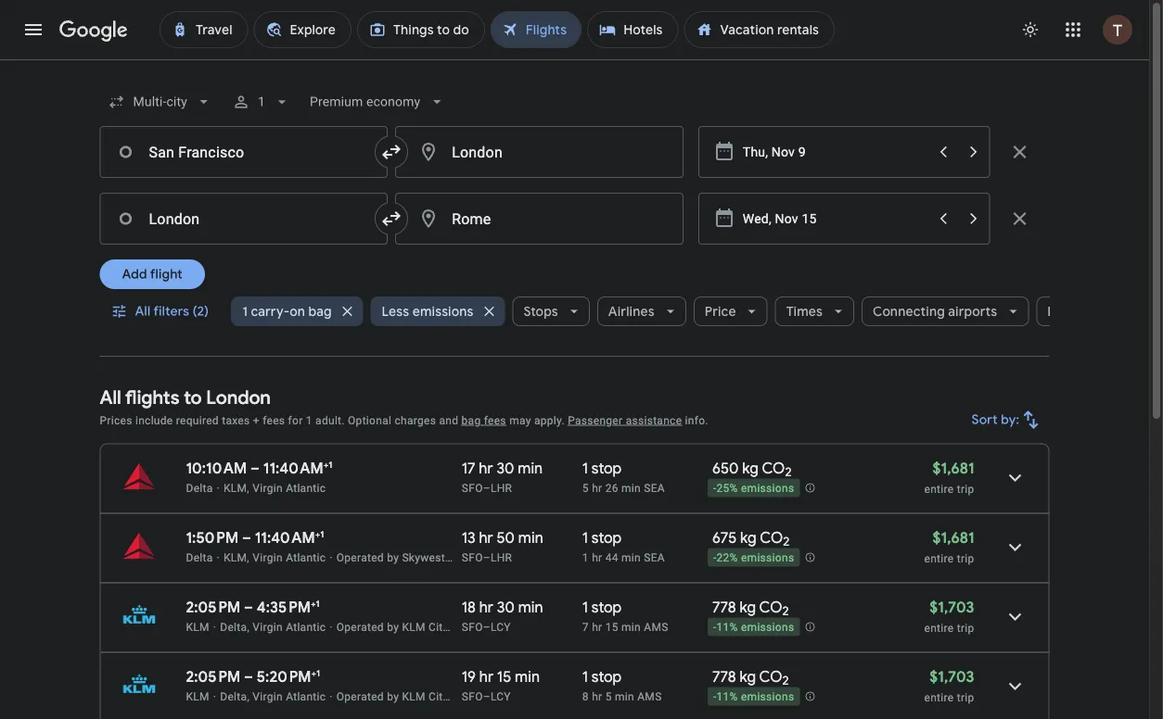 Task type: describe. For each thing, give the bounding box(es) containing it.
remove flight from san francisco to london on thu, nov 9 image
[[1009, 141, 1031, 163]]

optional
[[348, 414, 392, 427]]

bag inside popup button
[[308, 303, 332, 320]]

charges
[[395, 414, 436, 427]]

prices
[[100, 414, 132, 427]]

19 hr 15 min sfo – lcy
[[462, 668, 540, 704]]

- for 17 hr 30 min
[[713, 483, 717, 496]]

13 hr 50 min sfo – lhr
[[462, 529, 543, 564]]

1 carry-on bag button
[[231, 289, 363, 334]]

675
[[712, 529, 737, 548]]

loading results progress bar
[[0, 59, 1149, 63]]

all for all filters (2)
[[135, 303, 151, 320]]

entire for 19 hr 15 min
[[924, 692, 954, 705]]

sfo for 19
[[462, 691, 483, 704]]

delta for 1:50 pm
[[186, 551, 213, 564]]

kg for 17 hr 30 min
[[742, 459, 759, 478]]

total duration 13 hr 50 min. element
[[462, 529, 582, 551]]

1:50 pm – 11:40 am + 1
[[186, 529, 324, 548]]

778 for 19 hr 15 min
[[712, 668, 736, 687]]

connecting airports
[[873, 303, 997, 320]]

flights
[[125, 386, 179, 410]]

$1,681 entire trip for 675
[[924, 529, 974, 565]]

klm, virgin atlantic for 1:50 pm
[[224, 551, 326, 564]]

airports
[[948, 303, 997, 320]]

operated for 4:35 pm
[[337, 621, 384, 634]]

1703 US dollars text field
[[930, 668, 974, 687]]

Departure time: 2:05 PM. text field
[[186, 598, 241, 617]]

2:05 pm – 4:35 pm + 1
[[186, 598, 320, 617]]

flight details. leaves san francisco international airport at 2:05 pm on thursday, november 9 and arrives at london city airport at 4:35 pm on friday, november 10. image
[[993, 595, 1038, 640]]

departure text field for remove flight from san francisco to london on thu, nov 9 image
[[743, 127, 927, 177]]

$1,703 entire trip for 19 hr 15 min
[[924, 668, 974, 705]]

klm, virgin atlantic for 10:10 am
[[224, 482, 326, 495]]

2 fees from the left
[[484, 414, 506, 427]]

-22% emissions
[[713, 552, 794, 565]]

18 hr 30 min sfo – lcy
[[462, 598, 543, 634]]

15 inside 19 hr 15 min sfo – lcy
[[497, 668, 511, 687]]

19
[[462, 668, 476, 687]]

layover (1 of 1) is a 1 hr 44 min layover at seattle-tacoma international airport in seattle. element
[[582, 551, 703, 565]]

delta, virgin atlantic for 5:20 pm
[[220, 691, 326, 704]]

17 hr 30 min sfo – lhr
[[462, 459, 543, 495]]

5 inside '1 stop 8 hr 5 min ams'
[[605, 691, 612, 704]]

sea for 675
[[644, 551, 665, 564]]

kg for 18 hr 30 min
[[740, 598, 756, 617]]

co for 18 hr 30 min
[[759, 598, 783, 617]]

+ for 13 hr 50 min
[[315, 529, 320, 540]]

- for 19 hr 15 min
[[713, 691, 717, 704]]

change appearance image
[[1008, 7, 1053, 52]]

$1,703 for 18 hr 30 min
[[930, 598, 974, 617]]

1 stop 8 hr 5 min ams
[[582, 668, 662, 704]]

less emissions
[[382, 303, 473, 320]]

assistance
[[626, 414, 682, 427]]

11% for 19 hr 15 min
[[717, 691, 738, 704]]

skywest
[[402, 551, 445, 564]]

- for 18 hr 30 min
[[713, 622, 717, 635]]

17
[[462, 459, 475, 478]]

kg for 19 hr 15 min
[[740, 668, 756, 687]]

11:40 am for 10:10 am
[[263, 459, 324, 478]]

min inside '1 stop 8 hr 5 min ams'
[[615, 691, 634, 704]]

$1,681 for 650
[[933, 459, 974, 478]]

ams for 19 hr 15 min
[[637, 691, 662, 704]]

delta, virgin atlantic for 4:35 pm
[[220, 621, 326, 634]]

stop for 17 hr 30 min
[[592, 459, 622, 478]]

sort by:
[[972, 412, 1020, 429]]

+ right taxes
[[253, 414, 260, 427]]

650
[[712, 459, 739, 478]]

adult.
[[315, 414, 345, 427]]

co for 13 hr 50 min
[[760, 529, 783, 548]]

sfo for 18
[[462, 621, 483, 634]]

25%
[[717, 483, 738, 496]]

10:10 am – 11:40 am + 1
[[186, 459, 333, 478]]

hr inside 19 hr 15 min sfo – lcy
[[479, 668, 494, 687]]

to
[[184, 386, 202, 410]]

5 inside 1 stop 5 hr 26 min sea
[[582, 482, 589, 495]]

total duration 17 hr 30 min. element
[[462, 459, 582, 481]]

-25% emissions
[[713, 483, 794, 496]]

hr inside '1 stop 8 hr 5 min ams'
[[592, 691, 602, 704]]

50
[[497, 529, 515, 548]]

flight
[[150, 266, 183, 283]]

remove flight from london to rome on wed, nov 15 image
[[1009, 208, 1031, 230]]

required
[[176, 414, 219, 427]]

hr inside 1 stop 7 hr 15 min ams
[[592, 621, 602, 634]]

airlines button
[[597, 289, 686, 334]]

connecting airports button
[[862, 289, 1029, 334]]

– inside 17 hr 30 min sfo – lhr
[[483, 482, 491, 495]]

add flight button
[[100, 260, 205, 289]]

emissions for 18 hr 30 min
[[741, 622, 794, 635]]

1:50 pm
[[186, 529, 239, 548]]

2:05 pm – 5:20 pm + 1
[[186, 668, 320, 687]]

delta down 13
[[474, 551, 501, 564]]

leaves san francisco international airport at 2:05 pm on thursday, november 9 and arrives at london city airport at 5:20 pm on friday, november 10. element
[[186, 668, 320, 687]]

times button
[[775, 289, 854, 334]]

flight details. leaves san francisco international airport at 2:05 pm on thursday, november 9 and arrives at london city airport at 5:20 pm on friday, november 10. image
[[993, 665, 1038, 709]]

klm, for 10:10 am
[[224, 482, 250, 495]]

leaves san francisco international airport at 1:50 pm on thursday, november 9 and arrives at heathrow airport at 11:40 am on friday, november 10. element
[[186, 529, 324, 548]]

atlantic for 17
[[286, 482, 326, 495]]

airlines
[[608, 303, 655, 320]]

cityhopper for 19
[[429, 691, 485, 704]]

min inside 18 hr 30 min sfo – lcy
[[518, 598, 543, 617]]

1 inside 2:05 pm – 4:35 pm + 1
[[316, 598, 320, 610]]

include
[[135, 414, 173, 427]]

4:35 pm
[[257, 598, 311, 617]]

30 for 17
[[497, 459, 514, 478]]

operated by klm cityhopper for 19
[[337, 691, 485, 704]]

1681 US dollars text field
[[933, 459, 974, 478]]

delta, for 4:35 pm
[[220, 621, 250, 634]]

trip for 17 hr 30 min
[[957, 483, 974, 496]]

price button
[[694, 289, 768, 334]]

min inside 1 stop 7 hr 15 min ams
[[622, 621, 641, 634]]

duration button
[[1036, 289, 1133, 334]]

8
[[582, 691, 589, 704]]

778 kg co 2 for 19 hr 15 min
[[712, 668, 789, 689]]

london
[[206, 386, 271, 410]]

operated for 11:40 am
[[337, 551, 384, 564]]

stop for 19 hr 15 min
[[592, 668, 622, 687]]

apply.
[[534, 414, 565, 427]]

all flights to london
[[100, 386, 271, 410]]

 image for 10:10 am
[[217, 482, 220, 495]]

2 for 13 hr 50 min
[[783, 534, 790, 550]]

filters
[[153, 303, 189, 320]]

entire for 17 hr 30 min
[[924, 483, 954, 496]]

5:20 pm
[[257, 668, 311, 687]]

add
[[122, 266, 147, 283]]

1 horizontal spatial bag
[[462, 414, 481, 427]]

hr inside 17 hr 30 min sfo – lhr
[[479, 459, 493, 478]]

-11% emissions for 19 hr 15 min
[[713, 691, 794, 704]]

atlantic for 19
[[286, 691, 326, 704]]

1 button
[[224, 80, 299, 124]]

bag fees button
[[462, 414, 506, 427]]

1 stop 7 hr 15 min ams
[[582, 598, 668, 634]]

prices include required taxes + fees for 1 adult. optional charges and bag fees may apply. passenger assistance
[[100, 414, 682, 427]]

dba
[[448, 551, 471, 564]]

stops button
[[512, 289, 590, 334]]

675 kg co 2
[[712, 529, 790, 550]]

- for 13 hr 50 min
[[713, 552, 717, 565]]

connection
[[504, 551, 563, 564]]

by:
[[1001, 412, 1020, 429]]

(2)
[[193, 303, 209, 320]]

sfo for 13
[[462, 551, 483, 564]]

virgin for 13
[[253, 551, 283, 564]]

leaves san francisco international airport at 10:10 am on thursday, november 9 and arrives at heathrow airport at 11:40 am on friday, november 10. element
[[186, 459, 333, 478]]

all filters (2)
[[135, 303, 209, 320]]

operated for 5:20 pm
[[337, 691, 384, 704]]

– right 1:50 pm text box
[[242, 529, 251, 548]]

passenger assistance button
[[568, 414, 682, 427]]

co for 17 hr 30 min
[[762, 459, 785, 478]]

1703 US dollars text field
[[930, 598, 974, 617]]

klm down skywest
[[402, 621, 426, 634]]

Departure time: 2:05 PM. text field
[[186, 668, 241, 687]]

swap origin and destination. image for remove flight from london to rome on wed, nov 15 image departure text box
[[380, 208, 403, 230]]



Task type: vqa. For each thing, say whether or not it's contained in the screenshot.


Task type: locate. For each thing, give the bounding box(es) containing it.
3 by from the top
[[387, 691, 399, 704]]

all
[[135, 303, 151, 320], [100, 386, 121, 410]]

– inside 13 hr 50 min sfo – lhr
[[483, 551, 491, 564]]

30 for 18
[[497, 598, 515, 617]]

leaves san francisco international airport at 2:05 pm on thursday, november 9 and arrives at london city airport at 4:35 pm on friday, november 10. element
[[186, 598, 320, 617]]

1 stop flight. element up 44
[[582, 529, 622, 551]]

all inside the all filters (2) button
[[135, 303, 151, 320]]

1 sea from the top
[[644, 482, 665, 495]]

+ for 18 hr 30 min
[[311, 598, 316, 610]]

2 -11% emissions from the top
[[713, 691, 794, 704]]

total duration 19 hr 15 min. element
[[462, 668, 582, 690]]

departure text field for remove flight from london to rome on wed, nov 15 image
[[743, 194, 927, 244]]

stop up 'layover (1 of 1) is a 8 hr 5 min layover at amsterdam airport schiphol in amsterdam.' element
[[592, 668, 622, 687]]

1 2:05 pm from the top
[[186, 598, 241, 617]]

Arrival time: 11:40 AM on  Friday, November 10. text field
[[255, 529, 324, 548]]

atlantic down arrival time: 11:40 am on  friday, november 10. text box
[[286, 482, 326, 495]]

– down the total duration 18 hr 30 min. element
[[483, 621, 491, 634]]

2 klm, virgin atlantic from the top
[[224, 551, 326, 564]]

2 11% from the top
[[717, 691, 738, 704]]

1 lcy from the top
[[491, 621, 511, 634]]

0 vertical spatial lhr
[[491, 482, 512, 495]]

sfo inside 18 hr 30 min sfo – lcy
[[462, 621, 483, 634]]

778
[[712, 598, 736, 617], [712, 668, 736, 687]]

11% down 22%
[[717, 622, 738, 635]]

min inside 13 hr 50 min sfo – lhr
[[518, 529, 543, 548]]

2 vertical spatial by
[[387, 691, 399, 704]]

1 vertical spatial cityhopper
[[429, 691, 485, 704]]

0 vertical spatial sea
[[644, 482, 665, 495]]

0 vertical spatial all
[[135, 303, 151, 320]]

delta, virgin atlantic
[[220, 621, 326, 634], [220, 691, 326, 704]]

0 vertical spatial bag
[[308, 303, 332, 320]]

sea right 26 in the bottom of the page
[[644, 482, 665, 495]]

swap origin and destination. image for departure text box for remove flight from san francisco to london on thu, nov 9 image
[[380, 141, 403, 163]]

co inside the 675 kg co 2
[[760, 529, 783, 548]]

klm, virgin atlantic down the 10:10 am – 11:40 am + 1
[[224, 482, 326, 495]]

1 horizontal spatial fees
[[484, 414, 506, 427]]

atlantic for 18
[[286, 621, 326, 634]]

1 vertical spatial delta,
[[220, 691, 250, 704]]

hr inside 18 hr 30 min sfo – lcy
[[479, 598, 493, 617]]

$1,681
[[933, 459, 974, 478], [933, 529, 974, 548]]

 image down "1:50 pm" on the left
[[217, 551, 220, 564]]

2 2:05 pm from the top
[[186, 668, 241, 687]]

layover (1 of 1) is a 7 hr 15 min layover at amsterdam airport schiphol in amsterdam. element
[[582, 620, 703, 635]]

2
[[785, 465, 792, 481], [783, 534, 790, 550], [783, 604, 789, 620], [783, 674, 789, 689]]

1 vertical spatial lcy
[[491, 691, 511, 704]]

sfo down the 19
[[462, 691, 483, 704]]

5
[[582, 482, 589, 495], [605, 691, 612, 704]]

sfo inside 19 hr 15 min sfo – lcy
[[462, 691, 483, 704]]

$1,681 entire trip for 650
[[924, 459, 974, 496]]

sfo inside 13 hr 50 min sfo – lhr
[[462, 551, 483, 564]]

4 sfo from the top
[[462, 691, 483, 704]]

2 $1,703 entire trip from the top
[[924, 668, 974, 705]]

min inside 1 stop 5 hr 26 min sea
[[622, 482, 641, 495]]

44
[[605, 551, 619, 564]]

1 klm, from the top
[[224, 482, 250, 495]]

30 inside 17 hr 30 min sfo – lhr
[[497, 459, 514, 478]]

1 778 from the top
[[712, 598, 736, 617]]

1 vertical spatial 11:40 am
[[255, 529, 315, 548]]

0 vertical spatial departure text field
[[743, 127, 927, 177]]

min down connection
[[518, 598, 543, 617]]

None text field
[[100, 126, 388, 178], [395, 126, 684, 178], [100, 193, 388, 245], [395, 193, 684, 245], [100, 126, 388, 178], [395, 126, 684, 178], [100, 193, 388, 245], [395, 193, 684, 245]]

entire
[[924, 483, 954, 496], [924, 552, 954, 565], [924, 622, 954, 635], [924, 692, 954, 705]]

delta, down 2:05 pm – 4:35 pm + 1
[[220, 621, 250, 634]]

1 $1,703 entire trip from the top
[[924, 598, 974, 635]]

2 inside "650 kg co 2"
[[785, 465, 792, 481]]

$1,681 down sort
[[933, 459, 974, 478]]

0 vertical spatial 778 kg co 2
[[712, 598, 789, 620]]

min inside 1 stop 1 hr 44 min sea
[[622, 551, 641, 564]]

hr inside 1 stop 1 hr 44 min sea
[[592, 551, 602, 564]]

Departure time: 10:10 AM. text field
[[186, 459, 247, 478]]

Arrival time: 4:35 PM on  Friday, November 10. text field
[[257, 598, 320, 617]]

stop for 13 hr 50 min
[[592, 529, 622, 548]]

ams inside 1 stop 7 hr 15 min ams
[[644, 621, 668, 634]]

1 inside 1 stop 5 hr 26 min sea
[[582, 459, 588, 478]]

delta, virgin atlantic down 4:35 pm
[[220, 621, 326, 634]]

klm left 19 hr 15 min sfo – lcy
[[402, 691, 426, 704]]

operated by klm cityhopper down 18
[[337, 621, 485, 634]]

 image down departure time: 10:10 am. text box
[[217, 482, 220, 495]]

0 vertical spatial delta,
[[220, 621, 250, 634]]

entire down $1,703 text field
[[924, 622, 954, 635]]

bag
[[308, 303, 332, 320], [462, 414, 481, 427]]

hr left 44
[[592, 551, 602, 564]]

3 atlantic from the top
[[286, 621, 326, 634]]

1 horizontal spatial 15
[[605, 621, 619, 634]]

1 delta, virgin atlantic from the top
[[220, 621, 326, 634]]

delta
[[186, 482, 213, 495], [186, 551, 213, 564], [474, 551, 501, 564]]

0 horizontal spatial fees
[[263, 414, 285, 427]]

+ inside the 10:10 am – 11:40 am + 1
[[324, 459, 329, 471]]

carry-
[[251, 303, 290, 320]]

2 by from the top
[[387, 621, 399, 634]]

delta for 10:10 am
[[186, 482, 213, 495]]

lhr for 50
[[491, 551, 512, 564]]

$1,703 entire trip for 18 hr 30 min
[[924, 598, 974, 635]]

min right "8"
[[615, 691, 634, 704]]

2:05 pm for 5:20 pm
[[186, 668, 241, 687]]

1
[[258, 94, 265, 109], [242, 303, 248, 320], [306, 414, 312, 427], [329, 459, 333, 471], [582, 459, 588, 478], [320, 529, 324, 540], [582, 529, 588, 548], [582, 551, 589, 564], [316, 598, 320, 610], [582, 598, 588, 617], [316, 668, 320, 679], [582, 668, 588, 687]]

4 - from the top
[[713, 691, 717, 704]]

1 vertical spatial operated by klm cityhopper
[[337, 691, 485, 704]]

klm, down leaves san francisco international airport at 1:50 pm on thursday, november 9 and arrives at heathrow airport at 11:40 am on friday, november 10. element
[[224, 551, 250, 564]]

delta, down "leaves san francisco international airport at 2:05 pm on thursday, november 9 and arrives at london city airport at 5:20 pm on friday, november 10." element
[[220, 691, 250, 704]]

1 $1,681 entire trip from the top
[[924, 459, 974, 496]]

11%
[[717, 622, 738, 635], [717, 691, 738, 704]]

-
[[713, 483, 717, 496], [713, 552, 717, 565], [713, 622, 717, 635], [713, 691, 717, 704]]

0 vertical spatial operated by klm cityhopper
[[337, 621, 485, 634]]

2 $1,681 entire trip from the top
[[924, 529, 974, 565]]

+ for 19 hr 15 min
[[311, 668, 316, 679]]

hr right "8"
[[592, 691, 602, 704]]

0 vertical spatial -11% emissions
[[713, 622, 794, 635]]

None search field
[[100, 80, 1133, 357]]

+ inside 2:05 pm – 5:20 pm + 1
[[311, 668, 316, 679]]

0 vertical spatial cityhopper
[[429, 621, 485, 634]]

delta, for 5:20 pm
[[220, 691, 250, 704]]

2 $1,681 from the top
[[933, 529, 974, 548]]

1 vertical spatial klm,
[[224, 551, 250, 564]]

11:40 am down for
[[263, 459, 324, 478]]

on
[[290, 303, 305, 320]]

min up connection
[[518, 529, 543, 548]]

15
[[605, 621, 619, 634], [497, 668, 511, 687]]

connecting
[[873, 303, 945, 320]]

- down "675"
[[713, 552, 717, 565]]

2 departure text field from the top
[[743, 194, 927, 244]]

Arrival time: 11:40 AM on  Friday, November 10. text field
[[263, 459, 333, 478]]

lhr for 30
[[491, 482, 512, 495]]

swap origin and destination. image
[[380, 141, 403, 163], [380, 208, 403, 230]]

fees
[[263, 414, 285, 427], [484, 414, 506, 427]]

price
[[705, 303, 736, 320]]

stop up 26 in the bottom of the page
[[592, 459, 622, 478]]

min inside 19 hr 15 min sfo – lcy
[[515, 668, 540, 687]]

trip for 18 hr 30 min
[[957, 622, 974, 635]]

emissions inside popup button
[[413, 303, 473, 320]]

0 vertical spatial 11%
[[717, 622, 738, 635]]

1 horizontal spatial all
[[135, 303, 151, 320]]

0 horizontal spatial 15
[[497, 668, 511, 687]]

1 stop 5 hr 26 min sea
[[582, 459, 665, 495]]

– down total duration 19 hr 15 min. element on the bottom
[[483, 691, 491, 704]]

min right 26 in the bottom of the page
[[622, 482, 641, 495]]

all filters (2) button
[[100, 289, 224, 334]]

main menu image
[[22, 19, 45, 41]]

15 right the 19
[[497, 668, 511, 687]]

$1,703 entire trip up 1703 us dollars text field
[[924, 598, 974, 635]]

virgin down leaves san francisco international airport at 1:50 pm on thursday, november 9 and arrives at heathrow airport at 11:40 am on friday, november 10. element
[[253, 551, 283, 564]]

0 vertical spatial ams
[[644, 621, 668, 634]]

times
[[786, 303, 823, 320]]

2 sfo from the top
[[462, 551, 483, 564]]

1 vertical spatial  image
[[217, 551, 220, 564]]

2 30 from the top
[[497, 598, 515, 617]]

delta down "1:50 pm" on the left
[[186, 551, 213, 564]]

$1,681 entire trip
[[924, 459, 974, 496], [924, 529, 974, 565]]

lcy inside 19 hr 15 min sfo – lcy
[[491, 691, 511, 704]]

1 vertical spatial operated
[[337, 621, 384, 634]]

stop up 44
[[592, 529, 622, 548]]

 image for 1:50 pm
[[217, 551, 220, 564]]

778 for 18 hr 30 min
[[712, 598, 736, 617]]

0 vertical spatial klm,
[[224, 482, 250, 495]]

1 stop from the top
[[592, 459, 622, 478]]

virgin down 2:05 pm – 4:35 pm + 1
[[253, 621, 283, 634]]

hr
[[479, 459, 493, 478], [592, 482, 602, 495], [479, 529, 493, 548], [592, 551, 602, 564], [479, 598, 493, 617], [592, 621, 602, 634], [479, 668, 494, 687], [592, 691, 602, 704]]

0 vertical spatial operated
[[337, 551, 384, 564]]

1 -11% emissions from the top
[[713, 622, 794, 635]]

1681 US dollars text field
[[933, 529, 974, 548]]

kg for 13 hr 50 min
[[740, 529, 757, 548]]

layover (1 of 1) is a 5 hr 26 min layover at seattle-tacoma international airport in seattle. element
[[582, 481, 703, 496]]

–
[[251, 459, 260, 478], [483, 482, 491, 495], [242, 529, 251, 548], [483, 551, 491, 564], [244, 598, 253, 617], [483, 621, 491, 634], [244, 668, 253, 687], [483, 691, 491, 704]]

0 vertical spatial by
[[387, 551, 399, 564]]

2:05 pm
[[186, 598, 241, 617], [186, 668, 241, 687]]

0 vertical spatial $1,681
[[933, 459, 974, 478]]

1 vertical spatial sea
[[644, 551, 665, 564]]

lcy
[[491, 621, 511, 634], [491, 691, 511, 704]]

1 swap origin and destination. image from the top
[[380, 141, 403, 163]]

$1,681 entire trip up $1,703 text field
[[924, 529, 974, 565]]

and
[[439, 414, 459, 427]]

1 operated from the top
[[337, 551, 384, 564]]

kg
[[742, 459, 759, 478], [740, 529, 757, 548], [740, 598, 756, 617], [740, 668, 756, 687]]

1 - from the top
[[713, 483, 717, 496]]

1 vertical spatial klm, virgin atlantic
[[224, 551, 326, 564]]

cityhopper down 18
[[429, 621, 485, 634]]

1 vertical spatial 30
[[497, 598, 515, 617]]

virgin for 17
[[253, 482, 283, 495]]

1 vertical spatial 2:05 pm
[[186, 668, 241, 687]]

virgin
[[253, 482, 283, 495], [253, 551, 283, 564], [253, 621, 283, 634], [253, 691, 283, 704]]

fees left for
[[263, 414, 285, 427]]

11:40 am for 1:50 pm
[[255, 529, 315, 548]]

delta, virgin atlantic down '5:20 pm'
[[220, 691, 326, 704]]

kg inside the 675 kg co 2
[[740, 529, 757, 548]]

stop inside 1 stop 7 hr 15 min ams
[[592, 598, 622, 617]]

0 vertical spatial lcy
[[491, 621, 511, 634]]

by for 13
[[387, 551, 399, 564]]

0 vertical spatial delta, virgin atlantic
[[220, 621, 326, 634]]

virgin for 19
[[253, 691, 283, 704]]

trip for 19 hr 15 min
[[957, 692, 974, 705]]

klm, virgin atlantic down arrival time: 11:40 am on  friday, november 10. text field
[[224, 551, 326, 564]]

atlantic down arrival time: 5:20 pm on  friday, november 10. text field
[[286, 691, 326, 704]]

1 departure text field from the top
[[743, 127, 927, 177]]

30
[[497, 459, 514, 478], [497, 598, 515, 617]]

1 vertical spatial -11% emissions
[[713, 691, 794, 704]]

2 stop from the top
[[592, 529, 622, 548]]

1 stop flight. element for 18 hr 30 min
[[582, 598, 622, 620]]

3 sfo from the top
[[462, 621, 483, 634]]

2 operated from the top
[[337, 621, 384, 634]]

2:05 pm for 4:35 pm
[[186, 598, 241, 617]]

all for all flights to london
[[100, 386, 121, 410]]

778 kg co 2 for 18 hr 30 min
[[712, 598, 789, 620]]

2 - from the top
[[713, 552, 717, 565]]

2 lcy from the top
[[491, 691, 511, 704]]

+ down arrival time: 11:40 am on  friday, november 10. text field
[[311, 598, 316, 610]]

1 operated by klm cityhopper from the top
[[337, 621, 485, 634]]

2 delta, virgin atlantic from the top
[[220, 691, 326, 704]]

entire down 1681 us dollars text box
[[924, 483, 954, 496]]

Arrival time: 5:20 PM on  Friday, November 10. text field
[[257, 668, 320, 687]]

stop
[[592, 459, 622, 478], [592, 529, 622, 548], [592, 598, 622, 617], [592, 668, 622, 687]]

1 778 kg co 2 from the top
[[712, 598, 789, 620]]

atlantic for 13
[[286, 551, 326, 564]]

1 vertical spatial $1,681
[[933, 529, 974, 548]]

1 1 stop flight. element from the top
[[582, 459, 622, 481]]

– inside 19 hr 15 min sfo – lcy
[[483, 691, 491, 704]]

4 virgin from the top
[[253, 691, 283, 704]]

passenger
[[568, 414, 623, 427]]

2 for 18 hr 30 min
[[783, 604, 789, 620]]

+ for 17 hr 30 min
[[324, 459, 329, 471]]

15 right 7
[[605, 621, 619, 634]]

flight details. leaves san francisco international airport at 1:50 pm on thursday, november 9 and arrives at heathrow airport at 11:40 am on friday, november 10. image
[[993, 525, 1038, 570]]

all up prices
[[100, 386, 121, 410]]

Departure time: 1:50 PM. text field
[[186, 529, 239, 548]]

stops
[[524, 303, 558, 320]]

1 sfo from the top
[[462, 482, 483, 495]]

1 fees from the left
[[263, 414, 285, 427]]

for
[[288, 414, 303, 427]]

2 for 19 hr 15 min
[[783, 674, 789, 689]]

1 cityhopper from the top
[[429, 621, 485, 634]]

– right dba
[[483, 551, 491, 564]]

stop inside '1 stop 8 hr 5 min ams'
[[592, 668, 622, 687]]

3 virgin from the top
[[253, 621, 283, 634]]

1 vertical spatial all
[[100, 386, 121, 410]]

operated by skywest dba delta connection
[[337, 551, 563, 564]]

1 atlantic from the top
[[286, 482, 326, 495]]

– left 4:35 pm
[[244, 598, 253, 617]]

+ inside 2:05 pm – 4:35 pm + 1
[[311, 598, 316, 610]]

1 virgin from the top
[[253, 482, 283, 495]]

1 vertical spatial 778
[[712, 668, 736, 687]]

0 horizontal spatial bag
[[308, 303, 332, 320]]

min
[[518, 459, 543, 478], [622, 482, 641, 495], [518, 529, 543, 548], [622, 551, 641, 564], [518, 598, 543, 617], [622, 621, 641, 634], [515, 668, 540, 687], [615, 691, 634, 704]]

1 vertical spatial 778 kg co 2
[[712, 668, 789, 689]]

sea inside 1 stop 5 hr 26 min sea
[[644, 482, 665, 495]]

Departure text field
[[743, 127, 927, 177], [743, 194, 927, 244]]

2 for 17 hr 30 min
[[785, 465, 792, 481]]

lhr
[[491, 482, 512, 495], [491, 551, 512, 564]]

layover (1 of 1) is a 8 hr 5 min layover at amsterdam airport schiphol in amsterdam. element
[[582, 690, 703, 705]]

trip down 1703 us dollars text field
[[957, 692, 974, 705]]

sfo down 13
[[462, 551, 483, 564]]

sfo inside 17 hr 30 min sfo – lhr
[[462, 482, 483, 495]]

1 $1,703 from the top
[[930, 598, 974, 617]]

3 - from the top
[[713, 622, 717, 635]]

4 1 stop flight. element from the top
[[582, 668, 622, 690]]

4 stop from the top
[[592, 668, 622, 687]]

2 virgin from the top
[[253, 551, 283, 564]]

1 inside '1 stop 8 hr 5 min ams'
[[582, 668, 588, 687]]

$1,681 for 675
[[933, 529, 974, 548]]

sfo for 17
[[462, 482, 483, 495]]

1 vertical spatial 11%
[[717, 691, 738, 704]]

2 $1,703 from the top
[[930, 668, 974, 687]]

0 vertical spatial 11:40 am
[[263, 459, 324, 478]]

11% right 'layover (1 of 1) is a 8 hr 5 min layover at amsterdam airport schiphol in amsterdam.' element
[[717, 691, 738, 704]]

30 inside 18 hr 30 min sfo – lcy
[[497, 598, 515, 617]]

lcy down total duration 19 hr 15 min. element on the bottom
[[491, 691, 511, 704]]

co inside "650 kg co 2"
[[762, 459, 785, 478]]

1 vertical spatial 5
[[605, 691, 612, 704]]

5 right "8"
[[605, 691, 612, 704]]

co
[[762, 459, 785, 478], [760, 529, 783, 548], [759, 598, 783, 617], [759, 668, 783, 687]]

0 horizontal spatial all
[[100, 386, 121, 410]]

0 vertical spatial 5
[[582, 482, 589, 495]]

2 vertical spatial  image
[[213, 691, 216, 704]]

- down 22%
[[713, 622, 717, 635]]

1 inside 2:05 pm – 5:20 pm + 1
[[316, 668, 320, 679]]

sea
[[644, 482, 665, 495], [644, 551, 665, 564]]

1 horizontal spatial 5
[[605, 691, 612, 704]]

+
[[253, 414, 260, 427], [324, 459, 329, 471], [315, 529, 320, 540], [311, 598, 316, 610], [311, 668, 316, 679]]

ams right "8"
[[637, 691, 662, 704]]

lhr inside 17 hr 30 min sfo – lhr
[[491, 482, 512, 495]]

lcy for 15
[[491, 691, 511, 704]]

taxes
[[222, 414, 250, 427]]

 image
[[217, 482, 220, 495], [217, 551, 220, 564], [213, 691, 216, 704]]

2 atlantic from the top
[[286, 551, 326, 564]]

klm down 2:05 pm text field
[[186, 621, 210, 634]]

kg inside "650 kg co 2"
[[742, 459, 759, 478]]

lcy inside 18 hr 30 min sfo – lcy
[[491, 621, 511, 634]]

cityhopper for 18
[[429, 621, 485, 634]]

2 sea from the top
[[644, 551, 665, 564]]

1 vertical spatial 15
[[497, 668, 511, 687]]

sfo down 18
[[462, 621, 483, 634]]

$1,703 left flight details. leaves san francisco international airport at 2:05 pm on thursday, november 9 and arrives at london city airport at 4:35 pm on friday, november 10. icon
[[930, 598, 974, 617]]

– right departure time: 2:05 pm. text field
[[244, 668, 253, 687]]

2 778 kg co 2 from the top
[[712, 668, 789, 689]]

klm,
[[224, 482, 250, 495], [224, 551, 250, 564]]

stop inside 1 stop 5 hr 26 min sea
[[592, 459, 622, 478]]

1 30 from the top
[[497, 459, 514, 478]]

delta,
[[220, 621, 250, 634], [220, 691, 250, 704]]

11:40 am
[[263, 459, 324, 478], [255, 529, 315, 548]]

2 delta, from the top
[[220, 691, 250, 704]]

ams up '1 stop 8 hr 5 min ams'
[[644, 621, 668, 634]]

trip for 13 hr 50 min
[[957, 552, 974, 565]]

4 atlantic from the top
[[286, 691, 326, 704]]

1 vertical spatial $1,703
[[930, 668, 974, 687]]

 image
[[213, 621, 216, 634]]

hr left 26 in the bottom of the page
[[592, 482, 602, 495]]

ams for 18 hr 30 min
[[644, 621, 668, 634]]

1 delta, from the top
[[220, 621, 250, 634]]

2:05 pm up departure time: 2:05 pm. text field
[[186, 598, 241, 617]]

lhr inside 13 hr 50 min sfo – lhr
[[491, 551, 512, 564]]

co for 19 hr 15 min
[[759, 668, 783, 687]]

$1,703 entire trip left flight details. leaves san francisco international airport at 2:05 pm on thursday, november 9 and arrives at london city airport at 5:20 pm on friday, november 10. icon
[[924, 668, 974, 705]]

hr inside 13 hr 50 min sfo – lhr
[[479, 529, 493, 548]]

 image down departure time: 2:05 pm. text field
[[213, 691, 216, 704]]

$1,703 left flight details. leaves san francisco international airport at 2:05 pm on thursday, november 9 and arrives at london city airport at 5:20 pm on friday, november 10. icon
[[930, 668, 974, 687]]

bag right on
[[308, 303, 332, 320]]

1 carry-on bag
[[242, 303, 332, 320]]

0 vertical spatial 778
[[712, 598, 736, 617]]

+ down adult. on the bottom left
[[324, 459, 329, 471]]

1 by from the top
[[387, 551, 399, 564]]

hr right 18
[[479, 598, 493, 617]]

by
[[387, 551, 399, 564], [387, 621, 399, 634], [387, 691, 399, 704]]

0 vertical spatial 30
[[497, 459, 514, 478]]

cityhopper down the 19
[[429, 691, 485, 704]]

2 operated by klm cityhopper from the top
[[337, 691, 485, 704]]

min right 7
[[622, 621, 641, 634]]

less emissions button
[[371, 289, 505, 334]]

1 vertical spatial ams
[[637, 691, 662, 704]]

$1,703 for 19 hr 15 min
[[930, 668, 974, 687]]

emissions for 13 hr 50 min
[[741, 552, 794, 565]]

5 left 26 in the bottom of the page
[[582, 482, 589, 495]]

atlantic
[[286, 482, 326, 495], [286, 551, 326, 564], [286, 621, 326, 634], [286, 691, 326, 704]]

1 vertical spatial $1,681 entire trip
[[924, 529, 974, 565]]

1 inside 1:50 pm – 11:40 am + 1
[[320, 529, 324, 540]]

lhr down total duration 17 hr 30 min. element
[[491, 482, 512, 495]]

sea inside 1 stop 1 hr 44 min sea
[[644, 551, 665, 564]]

sort by: button
[[964, 398, 1050, 442]]

+ inside 1:50 pm – 11:40 am + 1
[[315, 529, 320, 540]]

1 inside 1 stop 7 hr 15 min ams
[[582, 598, 588, 617]]

hr inside 1 stop 5 hr 26 min sea
[[592, 482, 602, 495]]

30 right the 17
[[497, 459, 514, 478]]

1 vertical spatial by
[[387, 621, 399, 634]]

less
[[382, 303, 409, 320]]

13
[[462, 529, 476, 548]]

11:40 am up 4:35 pm
[[255, 529, 315, 548]]

 image for 2:05 pm
[[213, 691, 216, 704]]

-11% emissions for 18 hr 30 min
[[713, 622, 794, 635]]

– inside 18 hr 30 min sfo – lcy
[[483, 621, 491, 634]]

entire for 13 hr 50 min
[[924, 552, 954, 565]]

18
[[462, 598, 476, 617]]

-11% emissions
[[713, 622, 794, 635], [713, 691, 794, 704]]

15 inside 1 stop 7 hr 15 min ams
[[605, 621, 619, 634]]

3 1 stop flight. element from the top
[[582, 598, 622, 620]]

1 $1,681 from the top
[[933, 459, 974, 478]]

hr right 13
[[479, 529, 493, 548]]

2 klm, from the top
[[224, 551, 250, 564]]

may
[[509, 414, 531, 427]]

1 vertical spatial lhr
[[491, 551, 512, 564]]

stop inside 1 stop 1 hr 44 min sea
[[592, 529, 622, 548]]

stop for 18 hr 30 min
[[592, 598, 622, 617]]

2 cityhopper from the top
[[429, 691, 485, 704]]

1 trip from the top
[[957, 483, 974, 496]]

trip down $1,681 text field
[[957, 552, 974, 565]]

total duration 18 hr 30 min. element
[[462, 598, 582, 620]]

0 vertical spatial $1,681 entire trip
[[924, 459, 974, 496]]

1 klm, virgin atlantic from the top
[[224, 482, 326, 495]]

$1,681 left the flight details. leaves san francisco international airport at 1:50 pm on thursday, november 9 and arrives at heathrow airport at 11:40 am on friday, november 10. icon
[[933, 529, 974, 548]]

2 inside the 675 kg co 2
[[783, 534, 790, 550]]

sfo down the 17
[[462, 482, 483, 495]]

1 11% from the top
[[717, 622, 738, 635]]

– right departure time: 10:10 am. text box
[[251, 459, 260, 478]]

$1,681 entire trip up $1,681 text field
[[924, 459, 974, 496]]

bag right and
[[462, 414, 481, 427]]

ams inside '1 stop 8 hr 5 min ams'
[[637, 691, 662, 704]]

add flight
[[122, 266, 183, 283]]

virgin down the 10:10 am – 11:40 am + 1
[[253, 482, 283, 495]]

1 stop flight. element for 13 hr 50 min
[[582, 529, 622, 551]]

3 trip from the top
[[957, 622, 974, 635]]

1 vertical spatial $1,703 entire trip
[[924, 668, 974, 705]]

sea for 650
[[644, 482, 665, 495]]

0 vertical spatial swap origin and destination. image
[[380, 141, 403, 163]]

lcy for 30
[[491, 621, 511, 634]]

1 inside the 10:10 am – 11:40 am + 1
[[329, 459, 333, 471]]

1 lhr from the top
[[491, 482, 512, 495]]

1 vertical spatial delta, virgin atlantic
[[220, 691, 326, 704]]

2 1 stop flight. element from the top
[[582, 529, 622, 551]]

none search field containing add flight
[[100, 80, 1133, 357]]

emissions for 17 hr 30 min
[[741, 483, 794, 496]]

1 stop flight. element up 7
[[582, 598, 622, 620]]

7
[[582, 621, 589, 634]]

2 vertical spatial operated
[[337, 691, 384, 704]]

by for 18
[[387, 621, 399, 634]]

4 trip from the top
[[957, 692, 974, 705]]

2 lhr from the top
[[491, 551, 512, 564]]

0 vertical spatial  image
[[217, 482, 220, 495]]

atlantic down arrival time: 11:40 am on  friday, november 10. text field
[[286, 551, 326, 564]]

atlantic down arrival time: 4:35 pm on  friday, november 10. text field
[[286, 621, 326, 634]]

1 vertical spatial swap origin and destination. image
[[380, 208, 403, 230]]

1 stop flight. element for 19 hr 15 min
[[582, 668, 622, 690]]

0 vertical spatial 15
[[605, 621, 619, 634]]

min inside 17 hr 30 min sfo – lhr
[[518, 459, 543, 478]]

11% for 18 hr 30 min
[[717, 622, 738, 635]]

1 stop flight. element for 17 hr 30 min
[[582, 459, 622, 481]]

by for 19
[[387, 691, 399, 704]]

1 vertical spatial bag
[[462, 414, 481, 427]]

1 entire from the top
[[924, 483, 954, 496]]

entire down 1703 us dollars text field
[[924, 692, 954, 705]]

2 swap origin and destination. image from the top
[[380, 208, 403, 230]]

26
[[605, 482, 619, 495]]

trip down $1,703 text field
[[957, 622, 974, 635]]

1 stop flight. element
[[582, 459, 622, 481], [582, 529, 622, 551], [582, 598, 622, 620], [582, 668, 622, 690]]

klm, for 1:50 pm
[[224, 551, 250, 564]]

fees left 'may'
[[484, 414, 506, 427]]

entire for 18 hr 30 min
[[924, 622, 954, 635]]

0 vertical spatial klm, virgin atlantic
[[224, 482, 326, 495]]

duration
[[1048, 303, 1101, 320]]

min right the 19
[[515, 668, 540, 687]]

0 vertical spatial $1,703
[[930, 598, 974, 617]]

sort
[[972, 412, 998, 429]]

2 entire from the top
[[924, 552, 954, 565]]

0 horizontal spatial 5
[[582, 482, 589, 495]]

4 entire from the top
[[924, 692, 954, 705]]

emissions for 19 hr 15 min
[[741, 691, 794, 704]]

3 entire from the top
[[924, 622, 954, 635]]

entire down $1,681 text field
[[924, 552, 954, 565]]

+ down arrival time: 11:40 am on  friday, november 10. text box
[[315, 529, 320, 540]]

22%
[[717, 552, 738, 565]]

None field
[[100, 85, 221, 119], [302, 85, 454, 119], [100, 85, 221, 119], [302, 85, 454, 119]]

0 vertical spatial 2:05 pm
[[186, 598, 241, 617]]

stop up layover (1 of 1) is a 7 hr 15 min layover at amsterdam airport schiphol in amsterdam. element
[[592, 598, 622, 617]]

10:10 am
[[186, 459, 247, 478]]

3 operated from the top
[[337, 691, 384, 704]]

hr right the 19
[[479, 668, 494, 687]]

virgin for 18
[[253, 621, 283, 634]]

2 trip from the top
[[957, 552, 974, 565]]

1 vertical spatial departure text field
[[743, 194, 927, 244]]

0 vertical spatial $1,703 entire trip
[[924, 598, 974, 635]]

operated by klm cityhopper
[[337, 621, 485, 634], [337, 691, 485, 704]]

klm, down departure time: 10:10 am. text box
[[224, 482, 250, 495]]

operated
[[337, 551, 384, 564], [337, 621, 384, 634], [337, 691, 384, 704]]

flight details. leaves san francisco international airport at 10:10 am on thursday, november 9 and arrives at heathrow airport at 11:40 am on friday, november 10. image
[[993, 456, 1038, 500]]

hr right the 17
[[479, 459, 493, 478]]

operated by klm cityhopper for 18
[[337, 621, 485, 634]]

klm down departure time: 2:05 pm. text field
[[186, 691, 210, 704]]

hr right 7
[[592, 621, 602, 634]]

trip
[[957, 483, 974, 496], [957, 552, 974, 565], [957, 622, 974, 635], [957, 692, 974, 705]]

650 kg co 2
[[712, 459, 792, 481]]

1 stop 1 hr 44 min sea
[[582, 529, 665, 564]]

3 stop from the top
[[592, 598, 622, 617]]

trip down 1681 us dollars text box
[[957, 483, 974, 496]]

2 778 from the top
[[712, 668, 736, 687]]



